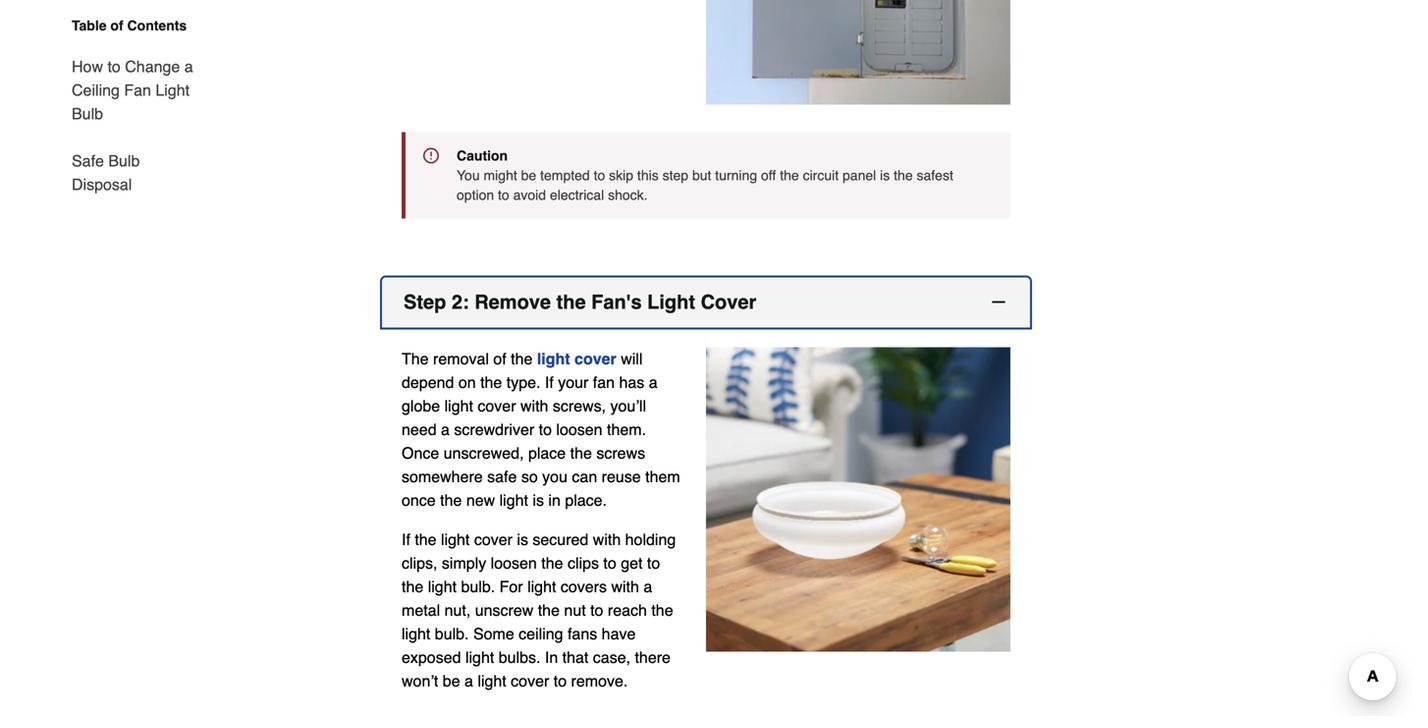 Task type: describe. For each thing, give the bounding box(es) containing it.
cover up the simply
[[474, 531, 513, 549]]

fans
[[568, 625, 597, 643]]

secured
[[533, 531, 589, 549]]

light cover link
[[537, 350, 617, 368]]

loosen inside will depend on the type. if your fan has a globe light cover with screws, you'll need a screwdriver to loosen them. once unscrewed, place the screws somewhere safe so you can reuse them once the new light is in place.
[[556, 420, 603, 439]]

clips,
[[402, 554, 438, 572]]

to inside how to change a ceiling fan light bulb
[[108, 57, 121, 76]]

but
[[692, 168, 712, 183]]

globe
[[402, 397, 440, 415]]

tempted
[[540, 168, 590, 183]]

might
[[484, 168, 517, 183]]

light down on
[[445, 397, 473, 415]]

to down might
[[498, 187, 510, 203]]

loosen inside if the light cover is secured with holding clips, simply loosen the clips to get to the light bulb. for light covers with a metal nut, unscrew the nut to reach the light bulb. some ceiling fans have exposed light bulbs. in that case, there won't be a light cover to remove.
[[491, 554, 537, 572]]

the down secured
[[542, 554, 563, 572]]

light down safe
[[500, 491, 528, 509]]

them.
[[607, 420, 646, 439]]

somewhere
[[402, 468, 483, 486]]

cover
[[701, 291, 757, 313]]

you'll
[[611, 397, 646, 415]]

avoid
[[513, 187, 546, 203]]

in
[[545, 648, 558, 667]]

change
[[125, 57, 180, 76]]

cover inside will depend on the type. if your fan has a globe light cover with screws, you'll need a screwdriver to loosen them. once unscrewed, place the screws somewhere safe so you can reuse them once the new light is in place.
[[478, 397, 516, 415]]

table of contents
[[72, 18, 187, 33]]

panel
[[843, 168, 876, 183]]

how to change a ceiling fan light bulb link
[[72, 43, 203, 138]]

the down clips,
[[402, 578, 424, 596]]

step
[[404, 291, 446, 313]]

you
[[457, 168, 480, 183]]

is inside caution you might be tempted to skip this step but turning off the circuit panel is the safest option to avoid electrical shock.
[[880, 168, 890, 183]]

reach
[[608, 601, 647, 619]]

a up reach
[[644, 578, 652, 596]]

to inside will depend on the type. if your fan has a globe light cover with screws, you'll need a screwdriver to loosen them. once unscrewed, place the screws somewhere safe so you can reuse them once the new light is in place.
[[539, 420, 552, 439]]

depend
[[402, 373, 454, 392]]

the removal of the light cover
[[402, 350, 617, 368]]

case,
[[593, 648, 631, 667]]

2:
[[452, 291, 469, 313]]

the
[[402, 350, 429, 368]]

how
[[72, 57, 103, 76]]

0 vertical spatial bulb.
[[461, 578, 495, 596]]

table
[[72, 18, 107, 33]]

1 horizontal spatial of
[[493, 350, 507, 368]]

step 2: remove the fan's light cover button
[[382, 278, 1030, 328]]

once
[[402, 444, 439, 462]]

metal
[[402, 601, 440, 619]]

will
[[621, 350, 643, 368]]

have
[[602, 625, 636, 643]]

fan's
[[592, 291, 642, 313]]

light up the simply
[[441, 531, 470, 549]]

light up your
[[537, 350, 570, 368]]

place
[[528, 444, 566, 462]]

removal
[[433, 350, 489, 368]]

in
[[549, 491, 561, 509]]

clips
[[568, 554, 599, 572]]

ceiling
[[519, 625, 563, 643]]

safe bulb disposal link
[[72, 138, 203, 196]]

will depend on the type. if your fan has a globe light cover with screws, you'll need a screwdriver to loosen them. once unscrewed, place the screws somewhere safe so you can reuse them once the new light is in place.
[[402, 350, 680, 509]]

ceiling
[[72, 81, 120, 99]]

light up nut,
[[428, 578, 457, 596]]

electrical
[[550, 187, 604, 203]]

option
[[457, 187, 494, 203]]

the up can
[[570, 444, 592, 462]]

to down in
[[554, 672, 567, 690]]

exposed
[[402, 648, 461, 667]]

disposal
[[72, 175, 132, 194]]

the up clips,
[[415, 531, 437, 549]]

a inside how to change a ceiling fan light bulb
[[184, 57, 193, 76]]

error image
[[423, 148, 439, 164]]

you
[[542, 468, 568, 486]]

this
[[637, 168, 659, 183]]

light down bulbs.
[[478, 672, 507, 690]]

caution you might be tempted to skip this step but turning off the circuit panel is the safest option to avoid electrical shock.
[[457, 148, 954, 203]]

safe
[[487, 468, 517, 486]]

bulb inside how to change a ceiling fan light bulb
[[72, 105, 103, 123]]

your
[[558, 373, 589, 392]]

new
[[466, 491, 495, 509]]

holding
[[625, 531, 676, 549]]

that
[[563, 648, 589, 667]]

nut
[[564, 601, 586, 619]]

the inside button
[[557, 291, 586, 313]]

the up ceiling
[[538, 601, 560, 619]]

safest
[[917, 168, 954, 183]]

nut,
[[445, 601, 471, 619]]

caution
[[457, 148, 508, 164]]

light down metal
[[402, 625, 431, 643]]

remove.
[[571, 672, 628, 690]]

place.
[[565, 491, 607, 509]]

table of contents element
[[56, 16, 203, 196]]



Task type: vqa. For each thing, say whether or not it's contained in the screenshot.
Lowe's
no



Task type: locate. For each thing, give the bounding box(es) containing it.
is left in
[[533, 491, 544, 509]]

if up clips,
[[402, 531, 411, 549]]

0 horizontal spatial of
[[110, 18, 123, 33]]

0 vertical spatial of
[[110, 18, 123, 33]]

be up avoid
[[521, 168, 537, 183]]

be down 'exposed'
[[443, 672, 460, 690]]

if inside will depend on the type. if your fan has a globe light cover with screws, you'll need a screwdriver to loosen them. once unscrewed, place the screws somewhere safe so you can reuse them once the new light is in place.
[[545, 373, 554, 392]]

them
[[646, 468, 680, 486]]

to up place
[[539, 420, 552, 439]]

skip
[[609, 168, 634, 183]]

to right get
[[647, 554, 660, 572]]

cover
[[575, 350, 617, 368], [478, 397, 516, 415], [474, 531, 513, 549], [511, 672, 549, 690]]

there
[[635, 648, 671, 667]]

0 vertical spatial if
[[545, 373, 554, 392]]

light down the change
[[156, 81, 190, 99]]

fan
[[124, 81, 151, 99]]

the down somewhere
[[440, 491, 462, 509]]

light inside button
[[647, 291, 696, 313]]

with up reach
[[611, 578, 639, 596]]

0 vertical spatial bulb
[[72, 105, 103, 123]]

the up type. in the bottom of the page
[[511, 350, 533, 368]]

a frosted white globe-style ceiling fan light cover on a table next to a light bulb. image
[[706, 347, 1011, 652]]

a right has
[[649, 373, 658, 392]]

bulb. down nut,
[[435, 625, 469, 643]]

1 horizontal spatial loosen
[[556, 420, 603, 439]]

is
[[880, 168, 890, 183], [533, 491, 544, 509], [517, 531, 528, 549]]

cover up fan
[[575, 350, 617, 368]]

0 vertical spatial light
[[156, 81, 190, 99]]

fan
[[593, 373, 615, 392]]

has
[[619, 373, 645, 392]]

loosen up for
[[491, 554, 537, 572]]

get
[[621, 554, 643, 572]]

step
[[663, 168, 689, 183]]

is left secured
[[517, 531, 528, 549]]

1 horizontal spatial is
[[533, 491, 544, 509]]

light right for
[[528, 578, 556, 596]]

with inside will depend on the type. if your fan has a globe light cover with screws, you'll need a screwdriver to loosen them. once unscrewed, place the screws somewhere safe so you can reuse them once the new light is in place.
[[521, 397, 549, 415]]

off
[[761, 168, 776, 183]]

the left fan's
[[557, 291, 586, 313]]

cover up screwdriver
[[478, 397, 516, 415]]

cover down bulbs.
[[511, 672, 549, 690]]

bulb
[[72, 105, 103, 123], [108, 152, 140, 170]]

0 horizontal spatial be
[[443, 672, 460, 690]]

the right reach
[[652, 601, 673, 619]]

a
[[184, 57, 193, 76], [649, 373, 658, 392], [441, 420, 450, 439], [644, 578, 652, 596], [465, 672, 473, 690]]

unscrewed,
[[444, 444, 524, 462]]

if left your
[[545, 373, 554, 392]]

is right panel
[[880, 168, 890, 183]]

unscrew
[[475, 601, 534, 619]]

bulb down the ceiling
[[72, 105, 103, 123]]

1 vertical spatial bulb.
[[435, 625, 469, 643]]

1 vertical spatial light
[[647, 291, 696, 313]]

for
[[500, 578, 523, 596]]

1 vertical spatial loosen
[[491, 554, 537, 572]]

need
[[402, 420, 437, 439]]

be inside caution you might be tempted to skip this step but turning off the circuit panel is the safest option to avoid electrical shock.
[[521, 168, 537, 183]]

0 vertical spatial loosen
[[556, 420, 603, 439]]

a home's electrical circuit panel on a wall. image
[[706, 0, 1011, 105]]

0 vertical spatial be
[[521, 168, 537, 183]]

0 horizontal spatial loosen
[[491, 554, 537, 572]]

contents
[[127, 18, 187, 33]]

0 vertical spatial with
[[521, 397, 549, 415]]

if inside if the light cover is secured with holding clips, simply loosen the clips to get to the light bulb. for light covers with a metal nut, unscrew the nut to reach the light bulb. some ceiling fans have exposed light bulbs. in that case, there won't be a light cover to remove.
[[402, 531, 411, 549]]

bulbs.
[[499, 648, 541, 667]]

once
[[402, 491, 436, 509]]

a right need at the left of page
[[441, 420, 450, 439]]

0 horizontal spatial bulb
[[72, 105, 103, 123]]

loosen down screws,
[[556, 420, 603, 439]]

1 vertical spatial is
[[533, 491, 544, 509]]

some
[[473, 625, 514, 643]]

won't
[[402, 672, 438, 690]]

with down type. in the bottom of the page
[[521, 397, 549, 415]]

how to change a ceiling fan light bulb
[[72, 57, 193, 123]]

remove
[[475, 291, 551, 313]]

1 horizontal spatial bulb
[[108, 152, 140, 170]]

light down some
[[466, 648, 494, 667]]

1 vertical spatial be
[[443, 672, 460, 690]]

the
[[780, 168, 799, 183], [894, 168, 913, 183], [557, 291, 586, 313], [511, 350, 533, 368], [480, 373, 502, 392], [570, 444, 592, 462], [440, 491, 462, 509], [415, 531, 437, 549], [542, 554, 563, 572], [402, 578, 424, 596], [538, 601, 560, 619], [652, 601, 673, 619]]

loosen
[[556, 420, 603, 439], [491, 554, 537, 572]]

on
[[459, 373, 476, 392]]

2 horizontal spatial is
[[880, 168, 890, 183]]

a right the change
[[184, 57, 193, 76]]

minus image
[[989, 292, 1009, 312]]

reuse
[[602, 468, 641, 486]]

bulb up disposal
[[108, 152, 140, 170]]

bulb inside safe bulb disposal
[[108, 152, 140, 170]]

2 vertical spatial is
[[517, 531, 528, 549]]

1 vertical spatial of
[[493, 350, 507, 368]]

1 horizontal spatial if
[[545, 373, 554, 392]]

the right off
[[780, 168, 799, 183]]

safe
[[72, 152, 104, 170]]

to left skip
[[594, 168, 605, 183]]

to right how
[[108, 57, 121, 76]]

screws,
[[553, 397, 606, 415]]

light right fan's
[[647, 291, 696, 313]]

0 horizontal spatial is
[[517, 531, 528, 549]]

is inside if the light cover is secured with holding clips, simply loosen the clips to get to the light bulb. for light covers with a metal nut, unscrew the nut to reach the light bulb. some ceiling fans have exposed light bulbs. in that case, there won't be a light cover to remove.
[[517, 531, 528, 549]]

1 horizontal spatial light
[[647, 291, 696, 313]]

1 vertical spatial bulb
[[108, 152, 140, 170]]

1 vertical spatial with
[[593, 531, 621, 549]]

0 vertical spatial is
[[880, 168, 890, 183]]

light inside how to change a ceiling fan light bulb
[[156, 81, 190, 99]]

to
[[108, 57, 121, 76], [594, 168, 605, 183], [498, 187, 510, 203], [539, 420, 552, 439], [604, 554, 617, 572], [647, 554, 660, 572], [590, 601, 604, 619], [554, 672, 567, 690]]

is inside will depend on the type. if your fan has a globe light cover with screws, you'll need a screwdriver to loosen them. once unscrewed, place the screws somewhere safe so you can reuse them once the new light is in place.
[[533, 491, 544, 509]]

the right on
[[480, 373, 502, 392]]

simply
[[442, 554, 486, 572]]

light
[[156, 81, 190, 99], [647, 291, 696, 313]]

step 2: remove the fan's light cover
[[404, 291, 757, 313]]

screws
[[597, 444, 645, 462]]

0 horizontal spatial light
[[156, 81, 190, 99]]

shock.
[[608, 187, 648, 203]]

screwdriver
[[454, 420, 535, 439]]

be inside if the light cover is secured with holding clips, simply loosen the clips to get to the light bulb. for light covers with a metal nut, unscrew the nut to reach the light bulb. some ceiling fans have exposed light bulbs. in that case, there won't be a light cover to remove.
[[443, 672, 460, 690]]

if the light cover is secured with holding clips, simply loosen the clips to get to the light bulb. for light covers with a metal nut, unscrew the nut to reach the light bulb. some ceiling fans have exposed light bulbs. in that case, there won't be a light cover to remove.
[[402, 531, 676, 690]]

bulb.
[[461, 578, 495, 596], [435, 625, 469, 643]]

can
[[572, 468, 597, 486]]

1 horizontal spatial be
[[521, 168, 537, 183]]

safe bulb disposal
[[72, 152, 140, 194]]

so
[[521, 468, 538, 486]]

2 vertical spatial with
[[611, 578, 639, 596]]

to right nut
[[590, 601, 604, 619]]

with up clips
[[593, 531, 621, 549]]

with
[[521, 397, 549, 415], [593, 531, 621, 549], [611, 578, 639, 596]]

circuit
[[803, 168, 839, 183]]

to left get
[[604, 554, 617, 572]]

light
[[537, 350, 570, 368], [445, 397, 473, 415], [500, 491, 528, 509], [441, 531, 470, 549], [428, 578, 457, 596], [528, 578, 556, 596], [402, 625, 431, 643], [466, 648, 494, 667], [478, 672, 507, 690]]

covers
[[561, 578, 607, 596]]

of right table
[[110, 18, 123, 33]]

the left safest
[[894, 168, 913, 183]]

type.
[[507, 373, 541, 392]]

of
[[110, 18, 123, 33], [493, 350, 507, 368]]

bulb. down the simply
[[461, 578, 495, 596]]

0 horizontal spatial if
[[402, 531, 411, 549]]

turning
[[715, 168, 757, 183]]

1 vertical spatial if
[[402, 531, 411, 549]]

of right removal
[[493, 350, 507, 368]]

a right "won't"
[[465, 672, 473, 690]]



